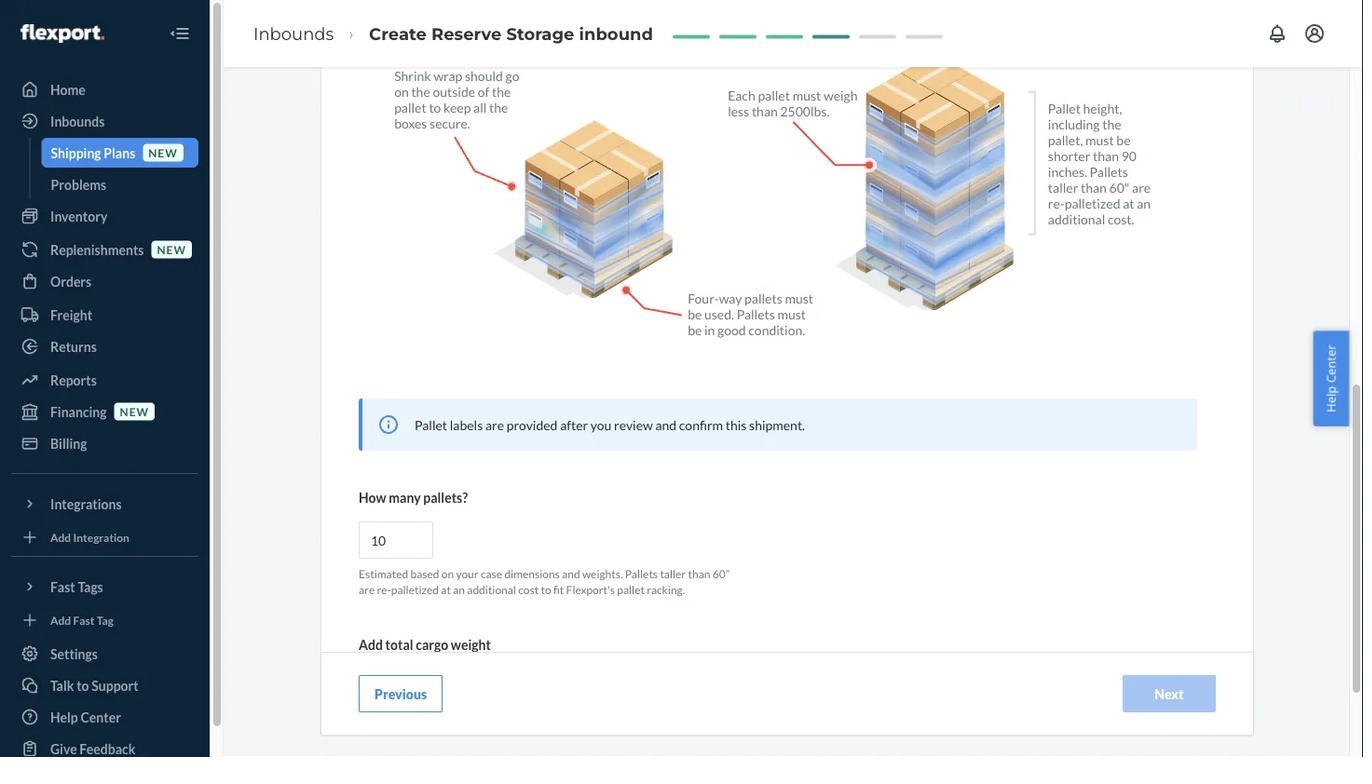 Task type: vqa. For each thing, say whether or not it's contained in the screenshot.
Connect to SPS Commerce
no



Task type: describe. For each thing, give the bounding box(es) containing it.
inbounds link inside breadcrumbs navigation
[[254, 23, 334, 44]]

storage
[[507, 23, 575, 44]]

give feedback button
[[11, 734, 199, 758]]

pallet inside shrink wrap should go on the outside of the pallet to keep all the boxes secure.
[[394, 100, 427, 116]]

orders
[[50, 274, 92, 289]]

home link
[[11, 75, 199, 104]]

than inside "each pallet must weigh less than 2500lbs."
[[752, 104, 778, 120]]

freight link
[[11, 300, 199, 330]]

billing link
[[11, 429, 199, 459]]

shipping plans
[[51, 145, 135, 161]]

case
[[481, 568, 502, 582]]

pallet for pallet labels are provided after you review and confirm this shipment.
[[415, 418, 447, 433]]

create
[[369, 23, 427, 44]]

in
[[705, 323, 715, 339]]

add for add integration
[[50, 531, 71, 544]]

add for add total cargo weight
[[359, 638, 383, 654]]

center inside help center link
[[81, 710, 121, 726]]

the left wrap
[[411, 84, 430, 100]]

four-way pallets must be used. pallets must be in good condition.
[[688, 291, 814, 339]]

pallets inside "estimated based on your case dimensions and weights. pallets taller than 60" are re-palletized at an additional cost to fit flexport's pallet racking."
[[625, 568, 658, 582]]

shipping
[[51, 145, 101, 161]]

this
[[726, 418, 747, 433]]

freight
[[50, 307, 92, 323]]

replenishments
[[50, 242, 144, 258]]

go
[[506, 69, 520, 84]]

additional inside pallet height, including the pallet, must be shorter than 90 inches. pallets taller than 60" are re-palletized at an additional cost.
[[1048, 212, 1106, 228]]

next
[[1155, 686, 1184, 702]]

flexport's
[[566, 584, 615, 598]]

height,
[[1084, 101, 1123, 117]]

inbound
[[579, 23, 653, 44]]

should
[[465, 69, 503, 84]]

add fast tag
[[50, 614, 114, 627]]

fast tags button
[[11, 572, 199, 602]]

home
[[50, 82, 86, 97]]

re- inside "estimated based on your case dimensions and weights. pallets taller than 60" are re-palletized at an additional cost to fit flexport's pallet racking."
[[377, 584, 391, 598]]

provided
[[507, 418, 558, 433]]

on inside "estimated based on your case dimensions and weights. pallets taller than 60" are re-palletized at an additional cost to fit flexport's pallet racking."
[[442, 568, 454, 582]]

add integration
[[50, 531, 129, 544]]

integration
[[73, 531, 129, 544]]

0 vertical spatial and
[[656, 418, 677, 433]]

outside
[[433, 84, 475, 100]]

wrap
[[434, 69, 463, 84]]

center inside help center button
[[1323, 345, 1340, 383]]

based
[[411, 568, 439, 582]]

previous button
[[359, 676, 443, 713]]

pallets?
[[423, 490, 468, 506]]

boxes
[[394, 116, 427, 132]]

shrink
[[394, 69, 431, 84]]

fast tags
[[50, 579, 103, 595]]

an inside "estimated based on your case dimensions and weights. pallets taller than 60" are re-palletized at an additional cost to fit flexport's pallet racking."
[[453, 584, 465, 598]]

1 vertical spatial fast
[[73, 614, 95, 627]]

palletized inside pallet height, including the pallet, must be shorter than 90 inches. pallets taller than 60" are re-palletized at an additional cost.
[[1065, 196, 1121, 212]]

to inside shrink wrap should go on the outside of the pallet to keep all the boxes secure.
[[429, 100, 441, 116]]

weights.
[[582, 568, 623, 582]]

create reserve storage inbound
[[369, 23, 653, 44]]

pallets inside pallet height, including the pallet, must be shorter than 90 inches. pallets taller than 60" are re-palletized at an additional cost.
[[1090, 165, 1129, 180]]

open notifications image
[[1267, 22, 1289, 45]]

must right pallets
[[785, 291, 814, 307]]

returns
[[50, 339, 97, 355]]

than left 60"
[[1081, 180, 1107, 196]]

calculate rate button
[[731, 727, 844, 758]]

inbounds inside breadcrumbs navigation
[[254, 23, 334, 44]]

problems link
[[41, 170, 199, 199]]

help center link
[[11, 703, 199, 733]]

add integration link
[[11, 527, 199, 549]]

cost
[[518, 584, 539, 598]]

secure.
[[430, 116, 470, 132]]

how many pallets?
[[359, 490, 468, 506]]

financing
[[50, 404, 107, 420]]

to inside "estimated based on your case dimensions and weights. pallets taller than 60" are re-palletized at an additional cost to fit flexport's pallet racking."
[[541, 584, 551, 598]]

cost.
[[1108, 212, 1135, 228]]

reserve
[[432, 23, 502, 44]]

90
[[1122, 149, 1137, 165]]

pallet inside "estimated based on your case dimensions and weights. pallets taller than 60" are re-palletized at an additional cost to fit flexport's pallet racking."
[[617, 584, 645, 598]]

inventory
[[50, 208, 108, 224]]

give feedback
[[50, 741, 136, 757]]

add fast tag link
[[11, 610, 199, 632]]

condition.
[[749, 323, 805, 339]]

pallets
[[745, 291, 783, 307]]

support
[[92, 678, 139, 694]]

help center button
[[1314, 331, 1350, 427]]

total
[[386, 638, 413, 654]]

help center inside button
[[1323, 345, 1340, 413]]

each
[[728, 88, 756, 104]]

weight
[[451, 638, 491, 654]]

plans
[[104, 145, 135, 161]]

cargo
[[416, 638, 448, 654]]

reports link
[[11, 365, 199, 395]]

estimated based on your case dimensions and weights. pallets taller than 60" are re-palletized at an additional cost to fit flexport's pallet racking.
[[359, 568, 730, 598]]

calculate rate
[[747, 738, 828, 753]]

after
[[560, 418, 588, 433]]



Task type: locate. For each thing, give the bounding box(es) containing it.
of
[[478, 84, 490, 100]]

keep
[[444, 100, 471, 116]]

an inside pallet height, including the pallet, must be shorter than 90 inches. pallets taller than 60" are re-palletized at an additional cost.
[[1137, 196, 1151, 212]]

to right talk
[[77, 678, 89, 694]]

must left weigh
[[793, 88, 821, 104]]

must inside pallet height, including the pallet, must be shorter than 90 inches. pallets taller than 60" are re-palletized at an additional cost.
[[1086, 133, 1114, 149]]

talk to support button
[[11, 671, 199, 701]]

be inside pallet height, including the pallet, must be shorter than 90 inches. pallets taller than 60" are re-palletized at an additional cost.
[[1117, 133, 1131, 149]]

must right good
[[778, 307, 806, 323]]

0 vertical spatial an
[[1137, 196, 1151, 212]]

0 vertical spatial re-
[[1048, 196, 1065, 212]]

open account menu image
[[1304, 22, 1326, 45]]

less
[[728, 104, 750, 120]]

taller up racking.
[[660, 568, 686, 582]]

are down estimated at the bottom left of page
[[359, 584, 375, 598]]

new for replenishments
[[157, 243, 186, 256]]

inbounds
[[254, 23, 334, 44], [50, 113, 105, 129]]

at inside "estimated based on your case dimensions and weights. pallets taller than 60" are re-palletized at an additional cost to fit flexport's pallet racking."
[[441, 584, 451, 598]]

each pallet must weigh less than 2500lbs.
[[728, 88, 858, 120]]

1 horizontal spatial to
[[429, 100, 441, 116]]

new for shipping plans
[[148, 146, 178, 159]]

inbounds link
[[254, 23, 334, 44], [11, 106, 199, 136]]

1 vertical spatial at
[[441, 584, 451, 598]]

1 horizontal spatial at
[[1123, 196, 1135, 212]]

0 horizontal spatial pallet
[[394, 100, 427, 116]]

0 vertical spatial fast
[[50, 579, 75, 595]]

on up boxes
[[394, 84, 409, 100]]

0 horizontal spatial on
[[394, 84, 409, 100]]

taller down shorter
[[1048, 180, 1079, 196]]

1 vertical spatial new
[[157, 243, 186, 256]]

0 horizontal spatial palletized
[[391, 584, 439, 598]]

None number field
[[359, 522, 433, 560], [359, 670, 433, 707], [359, 522, 433, 560], [359, 670, 433, 707]]

2 vertical spatial are
[[359, 584, 375, 598]]

new for financing
[[120, 405, 149, 418]]

1 horizontal spatial center
[[1323, 345, 1340, 383]]

taller inside pallet height, including the pallet, must be shorter than 90 inches. pallets taller than 60" are re-palletized at an additional cost.
[[1048, 180, 1079, 196]]

taller inside "estimated based on your case dimensions and weights. pallets taller than 60" are re-palletized at an additional cost to fit flexport's pallet racking."
[[660, 568, 686, 582]]

0 horizontal spatial center
[[81, 710, 121, 726]]

new
[[148, 146, 178, 159], [157, 243, 186, 256], [120, 405, 149, 418]]

to inside button
[[77, 678, 89, 694]]

0 horizontal spatial additional
[[467, 584, 516, 598]]

1 horizontal spatial pallets
[[737, 307, 775, 323]]

1 vertical spatial taller
[[660, 568, 686, 582]]

pallet height, including the pallet, must be shorter than 90 inches. pallets taller than 60" are re-palletized at an additional cost.
[[1048, 101, 1151, 228]]

1 horizontal spatial on
[[442, 568, 454, 582]]

0 horizontal spatial inbounds link
[[11, 106, 199, 136]]

0 horizontal spatial help
[[50, 710, 78, 726]]

0 horizontal spatial inbounds
[[50, 113, 105, 129]]

0 vertical spatial help center
[[1323, 345, 1340, 413]]

additional
[[1048, 212, 1106, 228], [467, 584, 516, 598]]

0 horizontal spatial an
[[453, 584, 465, 598]]

1 vertical spatial inbounds
[[50, 113, 105, 129]]

taller
[[1048, 180, 1079, 196], [660, 568, 686, 582]]

are right labels
[[486, 418, 504, 433]]

re- inside pallet height, including the pallet, must be shorter than 90 inches. pallets taller than 60" are re-palletized at an additional cost.
[[1048, 196, 1065, 212]]

than
[[752, 104, 778, 120], [1093, 149, 1119, 165], [1081, 180, 1107, 196], [688, 568, 711, 582]]

0 vertical spatial are
[[1133, 180, 1151, 196]]

1 vertical spatial help center
[[50, 710, 121, 726]]

60"
[[713, 568, 730, 582]]

2 vertical spatial to
[[77, 678, 89, 694]]

0 vertical spatial pallet
[[1048, 101, 1081, 117]]

add left integration
[[50, 531, 71, 544]]

0 horizontal spatial re-
[[377, 584, 391, 598]]

than inside "estimated based on your case dimensions and weights. pallets taller than 60" are re-palletized at an additional cost to fit flexport's pallet racking."
[[688, 568, 711, 582]]

must
[[793, 88, 821, 104], [1086, 133, 1114, 149], [785, 291, 814, 307], [778, 307, 806, 323]]

your
[[456, 568, 479, 582]]

additional down case
[[467, 584, 516, 598]]

must inside "each pallet must weigh less than 2500lbs."
[[793, 88, 821, 104]]

1 horizontal spatial and
[[656, 418, 677, 433]]

additional inside "estimated based on your case dimensions and weights. pallets taller than 60" are re-palletized at an additional cost to fit flexport's pallet racking."
[[467, 584, 516, 598]]

0 vertical spatial add
[[50, 531, 71, 544]]

help inside help center link
[[50, 710, 78, 726]]

center
[[1323, 345, 1340, 383], [81, 710, 121, 726]]

0 horizontal spatial taller
[[660, 568, 686, 582]]

and right review
[[656, 418, 677, 433]]

1 horizontal spatial inbounds
[[254, 23, 334, 44]]

used.
[[705, 307, 734, 323]]

shorter
[[1048, 149, 1091, 165]]

feedback
[[80, 741, 136, 757]]

2 horizontal spatial pallet
[[758, 88, 790, 104]]

0 vertical spatial center
[[1323, 345, 1340, 383]]

add
[[50, 531, 71, 544], [50, 614, 71, 627], [359, 638, 383, 654]]

on left 'your'
[[442, 568, 454, 582]]

2 vertical spatial new
[[120, 405, 149, 418]]

fast
[[50, 579, 75, 595], [73, 614, 95, 627]]

pallet inside pallet height, including the pallet, must be shorter than 90 inches. pallets taller than 60" are re-palletized at an additional cost.
[[1048, 101, 1081, 117]]

2500lbs.
[[781, 104, 830, 120]]

problems
[[51, 177, 106, 192]]

re- down estimated at the bottom left of page
[[377, 584, 391, 598]]

1 vertical spatial center
[[81, 710, 121, 726]]

are right 60"
[[1133, 180, 1151, 196]]

0 horizontal spatial to
[[77, 678, 89, 694]]

are inside pallet height, including the pallet, must be shorter than 90 inches. pallets taller than 60" are re-palletized at an additional cost.
[[1133, 180, 1151, 196]]

the right including
[[1103, 117, 1122, 133]]

1 vertical spatial an
[[453, 584, 465, 598]]

pallet up pallet,
[[1048, 101, 1081, 117]]

0 horizontal spatial pallets
[[625, 568, 658, 582]]

orders link
[[11, 267, 199, 296]]

pallets inside four-way pallets must be used. pallets must be in good condition.
[[737, 307, 775, 323]]

1 vertical spatial on
[[442, 568, 454, 582]]

palletized down the inches.
[[1065, 196, 1121, 212]]

2 vertical spatial add
[[359, 638, 383, 654]]

pallet,
[[1048, 133, 1083, 149]]

weigh
[[824, 88, 858, 104]]

1 vertical spatial and
[[562, 568, 580, 582]]

0 vertical spatial help
[[1323, 386, 1340, 413]]

1 vertical spatial add
[[50, 614, 71, 627]]

pallet labels are provided after you review and confirm this shipment.
[[415, 418, 805, 433]]

pallet inside "each pallet must weigh less than 2500lbs."
[[758, 88, 790, 104]]

1 horizontal spatial help center
[[1323, 345, 1340, 413]]

dimensions
[[505, 568, 560, 582]]

at
[[1123, 196, 1135, 212], [441, 584, 451, 598]]

1 horizontal spatial are
[[486, 418, 504, 433]]

1 vertical spatial help
[[50, 710, 78, 726]]

fast left the 'tags' in the bottom left of the page
[[50, 579, 75, 595]]

pallet
[[1048, 101, 1081, 117], [415, 418, 447, 433]]

an down 'your'
[[453, 584, 465, 598]]

1 horizontal spatial inbounds link
[[254, 23, 334, 44]]

many
[[389, 490, 421, 506]]

new right plans
[[148, 146, 178, 159]]

the right all
[[489, 100, 508, 116]]

2 vertical spatial pallets
[[625, 568, 658, 582]]

fit
[[554, 584, 564, 598]]

at inside pallet height, including the pallet, must be shorter than 90 inches. pallets taller than 60" are re-palletized at an additional cost.
[[1123, 196, 1135, 212]]

returns link
[[11, 332, 199, 362]]

1 vertical spatial additional
[[467, 584, 516, 598]]

1 vertical spatial inbounds link
[[11, 106, 199, 136]]

than left 90
[[1093, 149, 1119, 165]]

at up cargo
[[441, 584, 451, 598]]

to left the fit
[[541, 584, 551, 598]]

2 horizontal spatial are
[[1133, 180, 1151, 196]]

settings
[[50, 646, 98, 662]]

0 vertical spatial inbounds
[[254, 23, 334, 44]]

breadcrumbs navigation
[[239, 6, 668, 61]]

palletized
[[1065, 196, 1121, 212], [391, 584, 439, 598]]

way
[[719, 291, 742, 307]]

are
[[1133, 180, 1151, 196], [486, 418, 504, 433], [359, 584, 375, 598]]

2 horizontal spatial pallets
[[1090, 165, 1129, 180]]

additional left the cost.
[[1048, 212, 1106, 228]]

you
[[591, 418, 612, 433]]

on
[[394, 84, 409, 100], [442, 568, 454, 582]]

than left 60"
[[688, 568, 711, 582]]

confirm
[[679, 418, 723, 433]]

fast inside dropdown button
[[50, 579, 75, 595]]

the right of
[[492, 84, 511, 100]]

add up settings
[[50, 614, 71, 627]]

help inside help center button
[[1323, 386, 1340, 413]]

0 vertical spatial at
[[1123, 196, 1135, 212]]

0 vertical spatial to
[[429, 100, 441, 116]]

1 vertical spatial pallets
[[737, 307, 775, 323]]

1 vertical spatial re-
[[377, 584, 391, 598]]

including
[[1048, 117, 1100, 133]]

60"
[[1110, 180, 1130, 196]]

1 horizontal spatial re-
[[1048, 196, 1065, 212]]

pallets
[[1090, 165, 1129, 180], [737, 307, 775, 323], [625, 568, 658, 582]]

reports
[[50, 372, 97, 388]]

0 vertical spatial pallets
[[1090, 165, 1129, 180]]

1 horizontal spatial additional
[[1048, 212, 1106, 228]]

1 vertical spatial are
[[486, 418, 504, 433]]

at down 90
[[1123, 196, 1135, 212]]

add total cargo weight
[[359, 638, 491, 654]]

0 horizontal spatial and
[[562, 568, 580, 582]]

add left total
[[359, 638, 383, 654]]

pallet left labels
[[415, 418, 447, 433]]

all
[[474, 100, 487, 116]]

to left keep
[[429, 100, 441, 116]]

and inside "estimated based on your case dimensions and weights. pallets taller than 60" are re-palletized at an additional cost to fit flexport's pallet racking."
[[562, 568, 580, 582]]

integrations button
[[11, 489, 199, 519]]

0 vertical spatial on
[[394, 84, 409, 100]]

pallet down weights.
[[617, 584, 645, 598]]

2 horizontal spatial to
[[541, 584, 551, 598]]

0 horizontal spatial are
[[359, 584, 375, 598]]

1 horizontal spatial palletized
[[1065, 196, 1121, 212]]

1 horizontal spatial help
[[1323, 386, 1340, 413]]

0 vertical spatial taller
[[1048, 180, 1079, 196]]

palletized down based
[[391, 584, 439, 598]]

0 vertical spatial additional
[[1048, 212, 1106, 228]]

pallet down shrink
[[394, 100, 427, 116]]

re-
[[1048, 196, 1065, 212], [377, 584, 391, 598]]

fast left tag
[[73, 614, 95, 627]]

inches.
[[1048, 165, 1088, 180]]

four-
[[688, 291, 719, 307]]

be
[[1117, 133, 1131, 149], [688, 307, 702, 323], [688, 323, 702, 339]]

1 horizontal spatial pallet
[[617, 584, 645, 598]]

1 vertical spatial palletized
[[391, 584, 439, 598]]

0 horizontal spatial pallet
[[415, 418, 447, 433]]

labels
[[450, 418, 483, 433]]

inventory link
[[11, 201, 199, 231]]

tag
[[97, 614, 114, 627]]

0 vertical spatial new
[[148, 146, 178, 159]]

1 horizontal spatial an
[[1137, 196, 1151, 212]]

1 vertical spatial pallet
[[415, 418, 447, 433]]

integrations
[[50, 496, 122, 512]]

0 horizontal spatial help center
[[50, 710, 121, 726]]

than right less
[[752, 104, 778, 120]]

are inside "estimated based on your case dimensions and weights. pallets taller than 60" are re-palletized at an additional cost to fit flexport's pallet racking."
[[359, 584, 375, 598]]

must down height,
[[1086, 133, 1114, 149]]

pallet right each
[[758, 88, 790, 104]]

and up the fit
[[562, 568, 580, 582]]

0 horizontal spatial at
[[441, 584, 451, 598]]

new up the orders link
[[157, 243, 186, 256]]

racking.
[[647, 584, 685, 598]]

talk
[[50, 678, 74, 694]]

on inside shrink wrap should go on the outside of the pallet to keep all the boxes secure.
[[394, 84, 409, 100]]

tags
[[78, 579, 103, 595]]

close navigation image
[[169, 22, 191, 45]]

0 vertical spatial inbounds link
[[254, 23, 334, 44]]

pallet for pallet height, including the pallet, must be shorter than 90 inches. pallets taller than 60" are re-palletized at an additional cost.
[[1048, 101, 1081, 117]]

re- down the inches.
[[1048, 196, 1065, 212]]

add for add fast tag
[[50, 614, 71, 627]]

talk to support
[[50, 678, 139, 694]]

next button
[[1123, 676, 1216, 713]]

flexport logo image
[[21, 24, 104, 43]]

rate
[[804, 738, 828, 753]]

review
[[614, 418, 653, 433]]

0 vertical spatial palletized
[[1065, 196, 1121, 212]]

1 horizontal spatial pallet
[[1048, 101, 1081, 117]]

palletized inside "estimated based on your case dimensions and weights. pallets taller than 60" are re-palletized at an additional cost to fit flexport's pallet racking."
[[391, 584, 439, 598]]

an right the cost.
[[1137, 196, 1151, 212]]

1 vertical spatial to
[[541, 584, 551, 598]]

the inside pallet height, including the pallet, must be shorter than 90 inches. pallets taller than 60" are re-palletized at an additional cost.
[[1103, 117, 1122, 133]]

new down reports link
[[120, 405, 149, 418]]

1 horizontal spatial taller
[[1048, 180, 1079, 196]]



